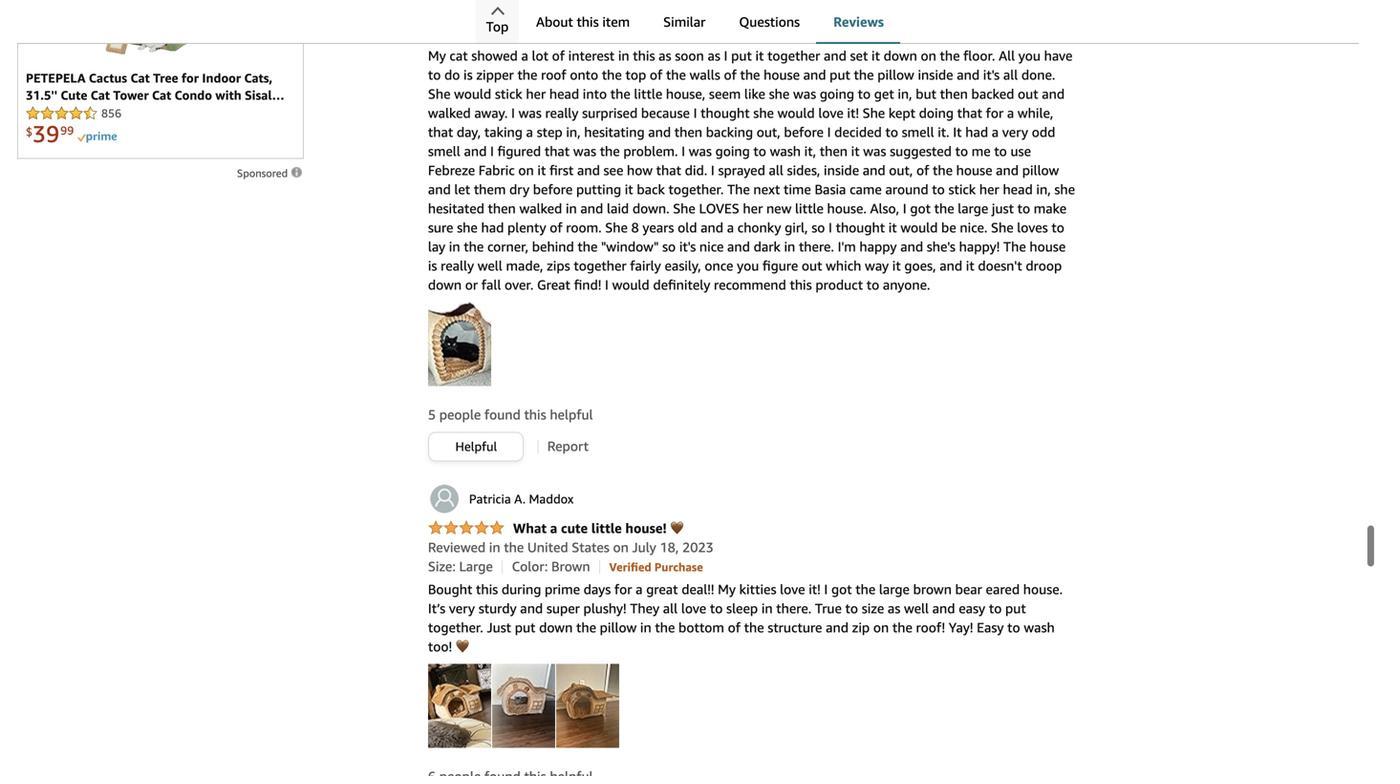 Task type: vqa. For each thing, say whether or not it's contained in the screenshot.
alert image
no



Task type: locate. For each thing, give the bounding box(es) containing it.
great
[[646, 580, 678, 596]]

smell up suggested
[[902, 122, 934, 138]]

1 horizontal spatial got
[[910, 199, 931, 215]]

super
[[546, 599, 580, 615]]

0 vertical spatial well
[[478, 256, 502, 272]]

lot
[[532, 46, 549, 62]]

verified purchase link down november
[[609, 23, 703, 39]]

you up recommend
[[737, 256, 759, 272]]

0 horizontal spatial before
[[533, 180, 573, 195]]

yay!
[[949, 618, 973, 634]]

0 vertical spatial out
[[1018, 84, 1038, 100]]

0 vertical spatial verified purchase
[[609, 25, 703, 38]]

bought this during prime days for a great deal!! my kitties love it! i got the large brown bear eared house. it's very sturdy and super plushy! they all love to sleep in there. true to size as well and easy to put together. just put down the pillow in the bottom of the structure and zip on the roof! yay! easy to wash too! 🤎
[[428, 580, 1063, 653]]

there. down girl,
[[799, 237, 834, 253]]

smell up febreze
[[428, 141, 460, 157]]

helpful
[[550, 405, 593, 421]]

size: large up cat
[[428, 23, 493, 39]]

1 horizontal spatial smell
[[902, 122, 934, 138]]

2023 right 17,
[[721, 4, 752, 20]]

0 horizontal spatial the
[[727, 180, 750, 195]]

verified purchase up great
[[609, 559, 703, 572]]

it! inside "bought this during prime days for a great deal!! my kitties love it! i got the large brown bear eared house. it's very sturdy and super plushy! they all love to sleep in there. true to size as well and easy to put together. just put down the pillow in the bottom of the structure and zip on the roof! yay! easy to wash too! 🤎"
[[809, 580, 821, 596]]

1 vertical spatial walked
[[519, 199, 562, 215]]

together. inside the "my cat showed a lot of interest in this as soon as i put it together and set it down on the floor. all you have to do is zipper the roof onto the top of the walls of the house and put the pillow inside and it's all done. she would stick her head into the little house, seem like she was going to get in, but then backed out and walked away. i was really surprised because i thought she would love it! she kept doing that for a while, that day, taking a step in, hesitating and then backing out, before i decided to smell it. it had a very odd smell and i figured that was the problem. i was going to wash it, then it was suggested to me to use febreze fabric on it first and see how that did. i sprayed all sides, inside and out, of the house and pillow and let them dry before putting it back together. the next time basia came around to stick her head in, she hesitated then walked in and laid down.  she loves her new little house. also, i got the large just to make sure she had plenty of room. she 8 years old and a chonky girl, so i thought it would be nice. she loves to lay in the corner, behind the "window" so it's nice and dark in there. i'm happy and she's happy! the house is really well made, zips together fairly easily, once you figure out which way it goes, and it doesn't droop down or fall over. great find! i would definitely recommend this product to anyone."
[[668, 180, 724, 195]]

them
[[474, 180, 506, 195]]

it's
[[983, 65, 1000, 81], [679, 237, 696, 253]]

purchase up soon
[[654, 25, 703, 38]]

2 color: brown from the top
[[512, 557, 590, 573]]

top
[[625, 65, 646, 81]]

be
[[941, 218, 956, 234]]

states for july
[[572, 538, 610, 554]]

verified down november
[[609, 25, 651, 38]]

brown for | icon above "days"
[[551, 557, 590, 573]]

in down kitties
[[761, 599, 773, 615]]

1 horizontal spatial little
[[634, 84, 662, 100]]

1 vertical spatial inside
[[824, 161, 859, 176]]

0 vertical spatial for
[[986, 103, 1004, 119]]

pillow down "plushy!"
[[600, 618, 637, 634]]

1 vertical spatial there.
[[776, 599, 812, 615]]

purchase
[[654, 25, 703, 38], [654, 559, 703, 572]]

use
[[1011, 141, 1031, 157]]

my up sleep
[[718, 580, 736, 596]]

it down the questions
[[755, 46, 764, 62]]

i inside "bought this during prime days for a great deal!! my kitties love it! i got the large brown bear eared house. it's very sturdy and super plushy! they all love to sleep in there. true to size as well and easy to put together. just put down the pillow in the bottom of the structure and zip on the roof! yay! easy to wash too! 🤎"
[[824, 580, 828, 596]]

0 horizontal spatial my
[[428, 46, 446, 62]]

0 vertical spatial purchase
[[654, 25, 703, 38]]

too!
[[428, 637, 452, 653]]

2 horizontal spatial down
[[884, 46, 917, 62]]

Helpful submit
[[429, 431, 523, 459]]

large
[[459, 23, 493, 39], [459, 557, 493, 573]]

0 vertical spatial reviewed
[[428, 4, 486, 20]]

0 vertical spatial stick
[[495, 84, 522, 100]]

set
[[850, 46, 868, 62]]

2 united from the top
[[527, 538, 568, 554]]

room.
[[566, 218, 602, 234]]

that up the it
[[957, 103, 982, 119]]

verified down july
[[609, 559, 651, 572]]

leave feedback on sponsored ad element
[[237, 165, 304, 178]]

dark
[[754, 237, 781, 253]]

2 size: large from the top
[[428, 557, 493, 573]]

really
[[545, 103, 579, 119], [441, 256, 474, 272]]

because
[[641, 103, 690, 119]]

in right "lay"
[[449, 237, 460, 253]]

1 horizontal spatial it's
[[983, 65, 1000, 81]]

it's up backed
[[983, 65, 1000, 81]]

0 horizontal spatial house.
[[827, 199, 867, 215]]

plushy!
[[583, 599, 627, 615]]

she up old
[[673, 199, 696, 215]]

love inside the "my cat showed a lot of interest in this as soon as i put it together and set it down on the floor. all you have to do is zipper the roof onto the top of the walls of the house and put the pillow inside and it's all done. she would stick her head into the little house, seem like she was going to get in, but then backed out and walked away. i was really surprised because i thought she would love it! she kept doing that for a while, that day, taking a step in, hesitating and then backing out, before i decided to smell it. it had a very odd smell and i figured that was the problem. i was going to wash it, then it was suggested to me to use febreze fabric on it first and see how that did. i sprayed all sides, inside and out, of the house and pillow and let them dry before putting it back together. the next time basia came around to stick her head in, she hesitated then walked in and laid down.  she loves her new little house. also, i got the large just to make sure she had plenty of room. she 8 years old and a chonky girl, so i thought it would be nice. she loves to lay in the corner, behind the "window" so it's nice and dark in there. i'm happy and she's happy! the house is really well made, zips together fairly easily, once you figure out which way it goes, and it doesn't droop down or fall over. great find! i would definitely recommend this product to anyone."
[[818, 103, 844, 119]]

0 horizontal spatial in,
[[566, 122, 581, 138]]

1 horizontal spatial for
[[986, 103, 1004, 119]]

what a cute little house! 🤎
[[513, 519, 684, 535]]

1 vertical spatial verified
[[609, 559, 651, 572]]

backed
[[971, 84, 1014, 100]]

2 horizontal spatial all
[[1003, 65, 1018, 81]]

0 horizontal spatial so
[[662, 237, 676, 253]]

all up "next"
[[769, 161, 783, 176]]

down inside "bought this during prime days for a great deal!! my kitties love it! i got the large brown bear eared house. it's very sturdy and super plushy! they all love to sleep in there. true to size as well and easy to put together. just put down the pillow in the bottom of the structure and zip on the roof! yay! easy to wash too! 🤎"
[[539, 618, 573, 634]]

united for july
[[527, 538, 568, 554]]

roof
[[541, 65, 566, 81]]

also,
[[870, 199, 899, 215]]

this up top
[[633, 46, 655, 62]]

little down time
[[795, 199, 824, 215]]

while,
[[1018, 103, 1053, 119]]

of right top
[[650, 65, 662, 81]]

together down the questions
[[767, 46, 820, 62]]

behind
[[532, 237, 574, 253]]

states
[[572, 4, 610, 20], [572, 538, 610, 554]]

or
[[465, 275, 478, 291]]

on left november
[[613, 4, 629, 20]]

very up use
[[1002, 122, 1028, 138]]

for inside "bought this during prime days for a great deal!! my kitties love it! i got the large brown bear eared house. it's very sturdy and super plushy! they all love to sleep in there. true to size as well and easy to put together. just put down the pillow in the bottom of the structure and zip on the roof! yay! easy to wash too! 🤎"
[[614, 580, 632, 596]]

inside up basia
[[824, 161, 859, 176]]

i right did.
[[711, 161, 715, 176]]

1 horizontal spatial inside
[[918, 65, 953, 81]]

zip
[[852, 618, 870, 634]]

0 vertical spatial my
[[428, 46, 446, 62]]

1 vertical spatial smell
[[428, 141, 460, 157]]

0 vertical spatial large
[[958, 199, 988, 215]]

find!
[[574, 275, 601, 291]]

the down suggested
[[933, 161, 953, 176]]

0 horizontal spatial stick
[[495, 84, 522, 100]]

size:
[[428, 23, 456, 39], [428, 557, 456, 573]]

to left the size
[[845, 599, 858, 615]]

about
[[536, 14, 573, 30]]

1 vertical spatial for
[[614, 580, 632, 596]]

1 vertical spatial brown
[[551, 557, 590, 573]]

suggested
[[890, 141, 952, 157]]

on inside "bought this during prime days for a great deal!! my kitties love it! i got the large brown bear eared house. it's very sturdy and super plushy! they all love to sleep in there. true to size as well and easy to put together. just put down the pillow in the bottom of the structure and zip on the roof! yay! easy to wash too! 🤎"
[[873, 618, 889, 634]]

🤎 right too!
[[456, 637, 469, 653]]

was right like
[[793, 84, 816, 100]]

pillow up get
[[877, 65, 914, 81]]

| image
[[502, 25, 503, 38]]

2 horizontal spatial house
[[1030, 237, 1066, 253]]

0 horizontal spatial together.
[[428, 618, 483, 634]]

0 horizontal spatial it!
[[809, 580, 821, 596]]

0 horizontal spatial very
[[449, 599, 475, 615]]

anyone.
[[883, 275, 930, 291]]

united for november
[[527, 4, 568, 20]]

she down the do
[[428, 84, 451, 100]]

1 reviewed from the top
[[428, 4, 486, 20]]

the left floor.
[[940, 46, 960, 62]]

1 vertical spatial my
[[718, 580, 736, 596]]

verified for second verified purchase link
[[609, 559, 651, 572]]

1 vertical spatial reviewed
[[428, 538, 486, 554]]

0 horizontal spatial inside
[[824, 161, 859, 176]]

i up true
[[824, 580, 828, 596]]

1 vertical spatial large
[[459, 557, 493, 573]]

dry
[[509, 180, 529, 195]]

the left roof!
[[892, 618, 912, 634]]

house up like
[[764, 65, 800, 81]]

thought down seem
[[701, 103, 750, 119]]

it! inside the "my cat showed a lot of interest in this as soon as i put it together and set it down on the floor. all you have to do is zipper the roof onto the top of the walls of the house and put the pillow inside and it's all done. she would stick her head into the little house, seem like she was going to get in, but then backed out and walked away. i was really surprised because i thought she would love it! she kept doing that for a while, that day, taking a step in, hesitating and then backing out, before i decided to smell it. it had a very odd smell and i figured that was the problem. i was going to wash it, then it was suggested to me to use febreze fabric on it first and see how that did. i sprayed all sides, inside and out, of the house and pillow and let them dry before putting it back together. the next time basia came around to stick her head in, she hesitated then walked in and laid down.  she loves her new little house. also, i got the large just to make sure she had plenty of room. she 8 years old and a chonky girl, so i thought it would be nice. she loves to lay in the corner, behind the "window" so it's nice and dark in there. i'm happy and she's happy! the house is really well made, zips together fairly easily, once you figure out which way it goes, and it doesn't droop down or fall over. great find! i would definitely recommend this product to anyone."
[[847, 103, 859, 119]]

a
[[521, 46, 528, 62], [1007, 103, 1014, 119], [526, 122, 533, 138], [992, 122, 999, 138], [727, 218, 734, 234], [550, 519, 557, 535], [636, 580, 643, 596]]

0 vertical spatial the
[[727, 180, 750, 195]]

reviewed for reviewed in the united states on november 17, 2023
[[428, 4, 486, 20]]

girl,
[[785, 218, 808, 234]]

brown down reviewed in the united states on july 18, 2023
[[551, 557, 590, 573]]

house,
[[666, 84, 705, 100]]

0 horizontal spatial for
[[614, 580, 632, 596]]

brown down reviewed in the united states on november 17, 2023
[[551, 23, 590, 39]]

1 vertical spatial house.
[[1023, 580, 1063, 596]]

0 vertical spatial house.
[[827, 199, 867, 215]]

kitties
[[739, 580, 776, 596]]

2 purchase from the top
[[654, 559, 703, 572]]

out, up around
[[889, 161, 913, 176]]

first
[[549, 161, 574, 176]]

it! up decided
[[847, 103, 859, 119]]

0 horizontal spatial walked
[[428, 103, 471, 119]]

my inside "bought this during prime days for a great deal!! my kitties love it! i got the large brown bear eared house. it's very sturdy and super plushy! they all love to sleep in there. true to size as well and easy to put together. just put down the pillow in the bottom of the structure and zip on the roof! yay! easy to wash too! 🤎"
[[718, 580, 736, 596]]

large left | image
[[459, 23, 493, 39]]

in down they
[[640, 618, 651, 634]]

large inside "bought this during prime days for a great deal!! my kitties love it! i got the large brown bear eared house. it's very sturdy and super plushy! they all love to sleep in there. true to size as well and easy to put together. just put down the pillow in the bottom of the structure and zip on the roof! yay! easy to wash too! 🤎"
[[879, 580, 910, 596]]

so right girl,
[[811, 218, 825, 234]]

1 vertical spatial together.
[[428, 618, 483, 634]]

2 verified purchase from the top
[[609, 559, 703, 572]]

wash inside "bought this during prime days for a great deal!! my kitties love it! i got the large brown bear eared house. it's very sturdy and super plushy! they all love to sleep in there. true to size as well and easy to put together. just put down the pillow in the bottom of the structure and zip on the roof! yay! easy to wash too! 🤎"
[[1024, 618, 1055, 634]]

color: for second verified purchase link from the bottom
[[512, 23, 548, 39]]

1 horizontal spatial very
[[1002, 122, 1028, 138]]

of up seem
[[724, 65, 737, 81]]

0 horizontal spatial out,
[[757, 122, 780, 138]]

out,
[[757, 122, 780, 138], [889, 161, 913, 176]]

well up fall
[[478, 256, 502, 272]]

color: brown
[[512, 23, 590, 39], [512, 557, 590, 573]]

| image up during
[[502, 559, 503, 572]]

2 vertical spatial her
[[743, 199, 763, 215]]

2 size: from the top
[[428, 557, 456, 573]]

maddox
[[529, 490, 574, 505]]

1 brown from the top
[[551, 23, 590, 39]]

0 horizontal spatial little
[[591, 519, 622, 535]]

roof!
[[916, 618, 945, 634]]

happy!
[[959, 237, 1000, 253]]

0 horizontal spatial wash
[[770, 141, 801, 157]]

in,
[[898, 84, 912, 100], [566, 122, 581, 138], [1036, 180, 1051, 195]]

0 vertical spatial thought
[[701, 103, 750, 119]]

thought
[[701, 103, 750, 119], [836, 218, 885, 234]]

1 vertical spatial 2023
[[682, 538, 714, 554]]

walked
[[428, 103, 471, 119], [519, 199, 562, 215]]

she
[[769, 84, 790, 100], [753, 103, 774, 119], [1054, 180, 1075, 195], [457, 218, 478, 234]]

1 vertical spatial it's
[[679, 237, 696, 253]]

you up done.
[[1018, 46, 1041, 62]]

figure
[[762, 256, 798, 272]]

just
[[992, 199, 1014, 215]]

sprayed
[[718, 161, 765, 176]]

0 horizontal spatial going
[[715, 141, 750, 157]]

2 horizontal spatial her
[[979, 180, 999, 195]]

1 size: large from the top
[[428, 23, 493, 39]]

done.
[[1021, 65, 1055, 81]]

love right kitties
[[780, 580, 805, 596]]

very inside "bought this during prime days for a great deal!! my kitties love it! i got the large brown bear eared house. it's very sturdy and super plushy! they all love to sleep in there. true to size as well and easy to put together. just put down the pillow in the bottom of the structure and zip on the roof! yay! easy to wash too! 🤎"
[[449, 599, 475, 615]]

2 verified from the top
[[609, 559, 651, 572]]

0 vertical spatial wash
[[770, 141, 801, 157]]

1 large from the top
[[459, 23, 493, 39]]

this
[[577, 14, 599, 30], [633, 46, 655, 62], [790, 275, 812, 291], [524, 405, 546, 421], [476, 580, 498, 596]]

house.
[[827, 199, 867, 215], [1023, 580, 1063, 596]]

large for second verified purchase link
[[459, 557, 493, 573]]

1 vertical spatial pillow
[[1022, 161, 1059, 176]]

got inside "bought this during prime days for a great deal!! my kitties love it! i got the large brown bear eared house. it's very sturdy and super plushy! they all love to sleep in there. true to size as well and easy to put together. just put down the pillow in the bottom of the structure and zip on the roof! yay! easy to wash too! 🤎"
[[831, 580, 852, 596]]

large
[[958, 199, 988, 215], [879, 580, 910, 596]]

0 vertical spatial color: brown
[[512, 23, 590, 39]]

very inside the "my cat showed a lot of interest in this as soon as i put it together and set it down on the floor. all you have to do is zipper the roof onto the top of the walls of the house and put the pillow inside and it's all done. she would stick her head into the little house, seem like she was going to get in, but then backed out and walked away. i was really surprised because i thought she would love it! she kept doing that for a while, that day, taking a step in, hesitating and then backing out, before i decided to smell it. it had a very odd smell and i figured that was the problem. i was going to wash it, then it was suggested to me to use febreze fabric on it first and see how that did. i sprayed all sides, inside and out, of the house and pillow and let them dry before putting it back together. the next time basia came around to stick her head in, she hesitated then walked in and laid down.  she loves her new little house. also, i got the large just to make sure she had plenty of room. she 8 years old and a chonky girl, so i thought it would be nice. she loves to lay in the corner, behind the "window" so it's nice and dark in there. i'm happy and she's happy! the house is really well made, zips together fairly easily, once you figure out which way it goes, and it doesn't droop down or fall over. great find! i would definitely recommend this product to anyone."
[[1002, 122, 1028, 138]]

1 vertical spatial little
[[795, 199, 824, 215]]

brown for | icon left of item
[[551, 23, 590, 39]]

years
[[643, 218, 674, 234]]

2 vertical spatial love
[[681, 599, 706, 615]]

this inside "bought this during prime days for a great deal!! my kitties love it! i got the large brown bear eared house. it's very sturdy and super plushy! they all love to sleep in there. true to size as well and easy to put together. just put down the pillow in the bottom of the structure and zip on the roof! yay! easy to wash too! 🤎"
[[476, 580, 498, 596]]

1 united from the top
[[527, 4, 568, 20]]

her
[[526, 84, 546, 100], [979, 180, 999, 195], [743, 199, 763, 215]]

1 color: brown from the top
[[512, 23, 590, 39]]

0 vertical spatial there.
[[799, 237, 834, 253]]

customer image image
[[428, 301, 491, 385], [428, 663, 491, 747], [492, 663, 555, 747], [556, 663, 619, 747]]

1 vertical spatial large
[[879, 580, 910, 596]]

back
[[637, 180, 665, 195]]

verified purchase for second verified purchase link
[[609, 559, 703, 572]]

down
[[884, 46, 917, 62], [428, 275, 462, 291], [539, 618, 573, 634]]

very down bought
[[449, 599, 475, 615]]

color: brown for | icon left of item
[[512, 23, 590, 39]]

going down 'backing'
[[715, 141, 750, 157]]

1 color: from the top
[[512, 23, 548, 39]]

wash right easy
[[1024, 618, 1055, 634]]

and
[[824, 46, 847, 62], [803, 65, 826, 81], [957, 65, 980, 81], [1042, 84, 1065, 100], [648, 122, 671, 138], [464, 141, 487, 157], [577, 161, 600, 176], [863, 161, 885, 176], [996, 161, 1019, 176], [428, 180, 451, 195], [580, 199, 603, 215], [701, 218, 723, 234], [727, 237, 750, 253], [900, 237, 923, 253], [940, 256, 962, 272], [520, 599, 543, 615], [932, 599, 955, 615], [826, 618, 849, 634]]

0 vertical spatial had
[[965, 122, 988, 138]]

me
[[972, 141, 991, 157]]

0 vertical spatial together.
[[668, 180, 724, 195]]

she down get
[[863, 103, 885, 119]]

her down roof
[[526, 84, 546, 100]]

| image
[[599, 25, 600, 38], [537, 439, 538, 452], [502, 559, 503, 572], [599, 559, 600, 572]]

1 vertical spatial all
[[769, 161, 783, 176]]

see
[[603, 161, 623, 176]]

together. down did.
[[668, 180, 724, 195]]

large up bought
[[459, 557, 493, 573]]

1 purchase from the top
[[654, 25, 703, 38]]

0 horizontal spatial it's
[[679, 237, 696, 253]]

july
[[632, 538, 656, 554]]

color: for second verified purchase link
[[512, 557, 548, 573]]

1 vertical spatial so
[[662, 237, 676, 253]]

2 large from the top
[[459, 557, 493, 573]]

1 vertical spatial down
[[428, 275, 462, 291]]

1 horizontal spatial together.
[[668, 180, 724, 195]]

november
[[632, 4, 695, 20]]

0 vertical spatial is
[[464, 65, 473, 81]]

1 horizontal spatial is
[[464, 65, 473, 81]]

fabric
[[479, 161, 515, 176]]

5
[[428, 405, 436, 421]]

reviewed
[[428, 4, 486, 20], [428, 538, 486, 554]]

1 horizontal spatial wash
[[1024, 618, 1055, 634]]

on
[[613, 4, 629, 20], [921, 46, 936, 62], [518, 161, 534, 176], [613, 538, 629, 554], [873, 618, 889, 634]]

a.
[[514, 490, 526, 505]]

2023 right "18,"
[[682, 538, 714, 554]]

1 horizontal spatial 2023
[[721, 4, 752, 20]]

got up true
[[831, 580, 852, 596]]

1 vertical spatial out,
[[889, 161, 913, 176]]

1 states from the top
[[572, 4, 610, 20]]

verified purchase down november
[[609, 25, 703, 38]]

1 vertical spatial the
[[1003, 237, 1026, 253]]

in, up make
[[1036, 180, 1051, 195]]

2 color: from the top
[[512, 557, 548, 573]]

house. right 'eared'
[[1023, 580, 1063, 596]]

of down sleep
[[728, 618, 741, 634]]

0 horizontal spatial house
[[764, 65, 800, 81]]

house
[[764, 65, 800, 81], [956, 161, 992, 176], [1030, 237, 1066, 253]]

then down the because
[[674, 122, 702, 138]]

1 verified purchase link from the top
[[609, 23, 703, 39]]

then
[[940, 84, 968, 100], [674, 122, 702, 138], [820, 141, 848, 157], [488, 199, 516, 215]]

love down deal!!
[[681, 599, 706, 615]]

0 vertical spatial walked
[[428, 103, 471, 119]]

0 horizontal spatial is
[[428, 256, 437, 272]]

just
[[487, 618, 511, 634]]

🤎 up "18,"
[[670, 519, 684, 535]]

large for second verified purchase link from the bottom
[[459, 23, 493, 39]]

then down them
[[488, 199, 516, 215]]

0 vertical spatial going
[[820, 84, 854, 100]]

1 verified from the top
[[609, 25, 651, 38]]

states for november
[[572, 4, 610, 20]]

nice.
[[960, 218, 987, 234]]

size: large for | icon above during
[[428, 557, 493, 573]]

they
[[630, 599, 659, 615]]

down right set
[[884, 46, 917, 62]]

walked up day,
[[428, 103, 471, 119]]

as up walls
[[708, 46, 720, 62]]

a left cute
[[550, 519, 557, 535]]

1 vertical spatial got
[[831, 580, 852, 596]]

large up the size
[[879, 580, 910, 596]]

1 vertical spatial thought
[[836, 218, 885, 234]]

2 states from the top
[[572, 538, 610, 554]]

was up 'first'
[[573, 141, 596, 157]]

there. up the structure
[[776, 599, 812, 615]]

there. inside the "my cat showed a lot of interest in this as soon as i put it together and set it down on the floor. all you have to do is zipper the roof onto the top of the walls of the house and put the pillow inside and it's all done. she would stick her head into the little house, seem like she was going to get in, but then backed out and walked away. i was really surprised because i thought she would love it! she kept doing that for a while, that day, taking a step in, hesitating and then backing out, before i decided to smell it. it had a very odd smell and i figured that was the problem. i was going to wash it, then it was suggested to me to use febreze fabric on it first and see how that did. i sprayed all sides, inside and out, of the house and pillow and let them dry before putting it back together. the next time basia came around to stick her head in, she hesitated then walked in and laid down.  she loves her new little house. also, i got the large just to make sure she had plenty of room. she 8 years old and a chonky girl, so i thought it would be nice. she loves to lay in the corner, behind the "window" so it's nice and dark in there. i'm happy and she's happy! the house is really well made, zips together fairly easily, once you figure out which way it goes, and it doesn't droop down or fall over. great find! i would definitely recommend this product to anyone."
[[799, 237, 834, 253]]

of up behind
[[550, 218, 562, 234]]

how
[[627, 161, 653, 176]]

well inside the "my cat showed a lot of interest in this as soon as i put it together and set it down on the floor. all you have to do is zipper the roof onto the top of the walls of the house and put the pillow inside and it's all done. she would stick her head into the little house, seem like she was going to get in, but then backed out and walked away. i was really surprised because i thought she would love it! she kept doing that for a while, that day, taking a step in, hesitating and then backing out, before i decided to smell it. it had a very odd smell and i figured that was the problem. i was going to wash it, then it was suggested to me to use febreze fabric on it first and see how that did. i sprayed all sides, inside and out, of the house and pillow and let them dry before putting it back together. the next time basia came around to stick her head in, she hesitated then walked in and laid down.  she loves her new little house. also, i got the large just to make sure she had plenty of room. she 8 years old and a chonky girl, so i thought it would be nice. she loves to lay in the corner, behind the "window" so it's nice and dark in there. i'm happy and she's happy! the house is really well made, zips together fairly easily, once you figure out which way it goes, and it doesn't droop down or fall over. great find! i would definitely recommend this product to anyone."
[[478, 256, 502, 272]]

together
[[767, 46, 820, 62], [574, 256, 627, 272]]

2 horizontal spatial in,
[[1036, 180, 1051, 195]]

1 horizontal spatial stick
[[948, 180, 976, 195]]

down down super
[[539, 618, 573, 634]]

2 brown from the top
[[551, 557, 590, 573]]

had up corner,
[[481, 218, 504, 234]]

2 reviewed from the top
[[428, 538, 486, 554]]

united
[[527, 4, 568, 20], [527, 538, 568, 554]]

🤎
[[670, 519, 684, 535], [456, 637, 469, 653]]

on right zip
[[873, 618, 889, 634]]

1 verified purchase from the top
[[609, 25, 703, 38]]

it down happy!
[[966, 256, 974, 272]]

out up "while,"
[[1018, 84, 1038, 100]]

she's
[[927, 237, 956, 253]]

1 vertical spatial size:
[[428, 557, 456, 573]]

smell
[[902, 122, 934, 138], [428, 141, 460, 157]]



Task type: describe. For each thing, give the bounding box(es) containing it.
on left july
[[613, 538, 629, 554]]

i down the house,
[[693, 103, 697, 119]]

zips
[[547, 256, 570, 272]]

i up fabric
[[490, 141, 494, 157]]

of down suggested
[[916, 161, 929, 176]]

5 people found this helpful
[[428, 405, 593, 421]]

i right find!
[[605, 275, 609, 291]]

it right set
[[871, 46, 880, 62]]

would up she's
[[900, 218, 938, 234]]

chonky
[[737, 218, 781, 234]]

1 horizontal spatial love
[[780, 580, 805, 596]]

| image left item
[[599, 25, 600, 38]]

0 horizontal spatial her
[[526, 84, 546, 100]]

of inside "bought this during prime days for a great deal!! my kitties love it! i got the large brown bear eared house. it's very sturdy and super plushy! they all love to sleep in there. true to size as well and easy to put together. just put down the pillow in the bottom of the structure and zip on the roof! yay! easy to wash too! 🤎"
[[728, 618, 741, 634]]

to up bottom
[[710, 599, 723, 615]]

put down 'eared'
[[1005, 599, 1026, 615]]

then up doing
[[940, 84, 968, 100]]

this down figure
[[790, 275, 812, 291]]

0 horizontal spatial love
[[681, 599, 706, 615]]

| image up "days"
[[599, 559, 600, 572]]

1 vertical spatial before
[[533, 180, 573, 195]]

1 horizontal spatial her
[[743, 199, 763, 215]]

showed
[[471, 46, 518, 62]]

in down girl,
[[784, 237, 795, 253]]

she down just
[[991, 218, 1014, 234]]

top
[[486, 19, 509, 34]]

great
[[537, 275, 570, 291]]

found
[[484, 405, 521, 421]]

0 vertical spatial out,
[[757, 122, 780, 138]]

the left corner,
[[464, 237, 484, 253]]

purchase for second verified purchase link from the bottom
[[654, 25, 703, 38]]

my inside the "my cat showed a lot of interest in this as soon as i put it together and set it down on the floor. all you have to do is zipper the roof onto the top of the walls of the house and put the pillow inside and it's all done. she would stick her head into the little house, seem like she was going to get in, but then backed out and walked away. i was really surprised because i thought she would love it! she kept doing that for a while, that day, taking a step in, hesitating and then backing out, before i decided to smell it. it had a very odd smell and i figured that was the problem. i was going to wash it, then it was suggested to me to use febreze fabric on it first and see how that did. i sprayed all sides, inside and out, of the house and pillow and let them dry before putting it back together. the next time basia came around to stick her head in, she hesitated then walked in and laid down.  she loves her new little house. also, i got the large just to make sure she had plenty of room. she 8 years old and a chonky girl, so i thought it would be nice. she loves to lay in the corner, behind the "window" so it's nice and dark in there. i'm happy and she's happy! the house is really well made, zips together fairly easily, once you figure out which way it goes, and it doesn't droop down or fall over. great find! i would definitely recommend this product to anyone."
[[428, 46, 446, 62]]

1 vertical spatial her
[[979, 180, 999, 195]]

soon
[[675, 46, 704, 62]]

the down set
[[854, 65, 874, 81]]

0 vertical spatial inside
[[918, 65, 953, 81]]

0 horizontal spatial smell
[[428, 141, 460, 157]]

to right around
[[932, 180, 945, 195]]

my cat showed a lot of interest in this as soon as i put it together and set it down on the floor. all you have to do is zipper the roof onto the top of the walls of the house and put the pillow inside and it's all done. she would stick her head into the little house, seem like she was going to get in, but then backed out and walked away. i was really surprised because i thought she would love it! she kept doing that for a while, that day, taking a step in, hesitating and then backing out, before i decided to smell it. it had a very odd smell and i figured that was the problem. i was going to wash it, then it was suggested to me to use febreze fabric on it first and see how that did. i sprayed all sides, inside and out, of the house and pillow and let them dry before putting it back together. the next time basia came around to stick her head in, she hesitated then walked in and laid down.  she loves her new little house. also, i got the large just to make sure she had plenty of room. she 8 years old and a chonky girl, so i thought it would be nice. she loves to lay in the corner, behind the "window" so it's nice and dark in there. i'm happy and she's happy! the house is really well made, zips together fairly easily, once you figure out which way it goes, and it doesn't droop down or fall over. great find! i would definitely recommend this product to anyone.
[[428, 46, 1075, 291]]

people
[[439, 405, 481, 421]]

item
[[602, 14, 630, 30]]

put down set
[[830, 65, 850, 81]]

during
[[502, 580, 541, 596]]

over.
[[505, 275, 534, 291]]

away.
[[474, 103, 508, 119]]

cute
[[561, 519, 588, 535]]

interest
[[568, 46, 615, 62]]

step
[[537, 122, 563, 138]]

it left 'first'
[[537, 161, 546, 176]]

it down decided
[[851, 141, 860, 157]]

the down room.
[[578, 237, 598, 253]]

was up step
[[518, 103, 542, 119]]

deal!!
[[682, 580, 714, 596]]

she left 8
[[605, 218, 628, 234]]

to down the 'kept'
[[885, 122, 898, 138]]

1 vertical spatial really
[[441, 256, 474, 272]]

0 vertical spatial in,
[[898, 84, 912, 100]]

structure
[[768, 618, 822, 634]]

the up the house,
[[666, 65, 686, 81]]

kept
[[889, 103, 915, 119]]

i right girl,
[[829, 218, 832, 234]]

droop
[[1026, 256, 1062, 272]]

would up the "it," on the right of page
[[777, 103, 815, 119]]

day,
[[457, 122, 481, 138]]

to left me
[[955, 141, 968, 157]]

true
[[815, 599, 842, 615]]

i down around
[[903, 199, 907, 215]]

reviews
[[833, 14, 884, 30]]

i up did.
[[682, 141, 685, 157]]

to down 'way'
[[866, 275, 879, 291]]

for inside the "my cat showed a lot of interest in this as soon as i put it together and set it down on the floor. all you have to do is zipper the roof onto the top of the walls of the house and put the pillow inside and it's all done. she would stick her head into the little house, seem like she was going to get in, but then backed out and walked away. i was really surprised because i thought she would love it! she kept doing that for a while, that day, taking a step in, hesitating and then backing out, before i decided to smell it. it had a very odd smell and i figured that was the problem. i was going to wash it, then it was suggested to me to use febreze fabric on it first and see how that did. i sprayed all sides, inside and out, of the house and pillow and let them dry before putting it back together. the next time basia came around to stick her head in, she hesitated then walked in and laid down.  she loves her new little house. also, i got the large just to make sure she had plenty of room. she 8 years old and a chonky girl, so i thought it would be nice. she loves to lay in the corner, behind the "window" so it's nice and dark in there. i'm happy and she's happy! the house is really well made, zips together fairly easily, once you figure out which way it goes, and it doesn't droop down or fall over. great find! i would definitely recommend this product to anyone."
[[986, 103, 1004, 119]]

0 horizontal spatial down
[[428, 275, 462, 291]]

problem.
[[623, 141, 678, 157]]

1 horizontal spatial as
[[708, 46, 720, 62]]

reviewed for reviewed in the united states on july 18, 2023
[[428, 538, 486, 554]]

similar
[[663, 14, 706, 30]]

the up like
[[740, 65, 760, 81]]

a inside "bought this during prime days for a great deal!! my kitties love it! i got the large brown bear eared house. it's very sturdy and super plushy! they all love to sleep in there. true to size as well and easy to put together. just put down the pillow in the bottom of the structure and zip on the roof! yay! easy to wash too! 🤎"
[[636, 580, 643, 596]]

the down lot
[[517, 65, 537, 81]]

doesn't
[[978, 256, 1022, 272]]

time
[[784, 180, 811, 195]]

0 horizontal spatial as
[[659, 46, 671, 62]]

a down loves
[[727, 218, 734, 234]]

what
[[513, 519, 547, 535]]

the up see
[[600, 141, 620, 157]]

1 horizontal spatial really
[[545, 103, 579, 119]]

all inside "bought this during prime days for a great deal!! my kitties love it! i got the large brown bear eared house. it's very sturdy and super plushy! they all love to sleep in there. true to size as well and easy to put together. just put down the pillow in the bottom of the structure and zip on the roof! yay! easy to wash too! 🤎"
[[663, 599, 678, 615]]

1 vertical spatial house
[[956, 161, 992, 176]]

2 horizontal spatial pillow
[[1022, 161, 1059, 176]]

in down patricia
[[489, 538, 500, 554]]

the down "plushy!"
[[576, 618, 596, 634]]

0 vertical spatial you
[[1018, 46, 1041, 62]]

to right just
[[1017, 199, 1030, 215]]

to down make
[[1052, 218, 1064, 234]]

old
[[678, 218, 697, 234]]

once
[[705, 256, 733, 272]]

well inside "bought this during prime days for a great deal!! my kitties love it! i got the large brown bear eared house. it's very sturdy and super plushy! they all love to sleep in there. true to size as well and easy to put together. just put down the pillow in the bottom of the structure and zip on the roof! yay! easy to wash too! 🤎"
[[904, 599, 929, 615]]

together. inside "bought this during prime days for a great deal!! my kitties love it! i got the large brown bear eared house. it's very sturdy and super plushy! they all love to sleep in there. true to size as well and easy to put together. just put down the pillow in the bottom of the structure and zip on the roof! yay! easy to wash too! 🤎"
[[428, 618, 483, 634]]

2 verified purchase link from the top
[[609, 557, 703, 573]]

1 vertical spatial together
[[574, 256, 627, 272]]

0 vertical spatial little
[[634, 84, 662, 100]]

1 vertical spatial going
[[715, 141, 750, 157]]

hesitated
[[428, 199, 484, 215]]

putting
[[576, 180, 621, 195]]

recommend
[[714, 275, 786, 291]]

bottom
[[678, 618, 724, 634]]

the up surprised
[[610, 84, 630, 100]]

taking
[[484, 122, 523, 138]]

2 vertical spatial in,
[[1036, 180, 1051, 195]]

new
[[766, 199, 792, 215]]

18,
[[660, 538, 679, 554]]

0 vertical spatial before
[[784, 122, 824, 138]]

0 horizontal spatial had
[[481, 218, 504, 234]]

of right lot
[[552, 46, 565, 62]]

the down sleep
[[744, 618, 764, 634]]

made,
[[506, 256, 543, 272]]

to right me
[[994, 141, 1007, 157]]

a left "while,"
[[1007, 103, 1014, 119]]

to up easy
[[989, 599, 1002, 615]]

2023 for reviewed in the united states on july 18, 2023
[[682, 538, 714, 554]]

a left step
[[526, 122, 533, 138]]

i up taking
[[511, 103, 515, 119]]

| image left report at the bottom left
[[537, 439, 538, 452]]

0 horizontal spatial out
[[802, 256, 822, 272]]

1 horizontal spatial walked
[[519, 199, 562, 215]]

fall
[[481, 275, 501, 291]]

large inside the "my cat showed a lot of interest in this as soon as i put it together and set it down on the floor. all you have to do is zipper the roof onto the top of the walls of the house and put the pillow inside and it's all done. she would stick her head into the little house, seem like she was going to get in, but then backed out and walked away. i was really surprised because i thought she would love it! she kept doing that for a while, that day, taking a step in, hesitating and then backing out, before i decided to smell it. it had a very odd smell and i figured that was the problem. i was going to wash it, then it was suggested to me to use febreze fabric on it first and see how that did. i sprayed all sides, inside and out, of the house and pillow and let them dry before putting it back together. the next time basia came around to stick her head in, she hesitated then walked in and laid down.  she loves her new little house. also, i got the large just to make sure she had plenty of room. she 8 years old and a chonky girl, so i thought it would be nice. she loves to lay in the corner, behind the "window" so it's nice and dark in there. i'm happy and she's happy! the house is really well made, zips together fairly easily, once you figure out which way it goes, and it doesn't droop down or fall over. great find! i would definitely recommend this product to anyone."
[[958, 199, 988, 215]]

cat
[[450, 46, 468, 62]]

house. inside the "my cat showed a lot of interest in this as soon as i put it together and set it down on the floor. all you have to do is zipper the roof onto the top of the walls of the house and put the pillow inside and it's all done. she would stick her head into the little house, seem like she was going to get in, but then backed out and walked away. i was really surprised because i thought she would love it! she kept doing that for a while, that day, taking a step in, hesitating and then backing out, before i decided to smell it. it had a very odd smell and i figured that was the problem. i was going to wash it, then it was suggested to me to use febreze fabric on it first and see how that did. i sprayed all sides, inside and out, of the house and pillow and let them dry before putting it back together. the next time basia came around to stick her head in, she hesitated then walked in and laid down.  she loves her new little house. also, i got the large just to make sure she had plenty of room. she 8 years old and a chonky girl, so i thought it would be nice. she loves to lay in the corner, behind the "window" so it's nice and dark in there. i'm happy and she's happy! the house is really well made, zips together fairly easily, once you figure out which way it goes, and it doesn't droop down or fall over. great find! i would definitely recommend this product to anyone."
[[827, 199, 867, 215]]

the down they
[[655, 618, 675, 634]]

questions
[[739, 14, 800, 30]]

0 vertical spatial so
[[811, 218, 825, 234]]

reviewed in the united states on november 17, 2023
[[428, 4, 752, 20]]

next
[[753, 180, 780, 195]]

nice
[[699, 237, 724, 253]]

the left top
[[602, 65, 622, 81]]

1 horizontal spatial out,
[[889, 161, 913, 176]]

0 vertical spatial together
[[767, 46, 820, 62]]

odd
[[1032, 122, 1055, 138]]

let
[[454, 180, 470, 195]]

house!
[[625, 519, 667, 535]]

that up back
[[656, 161, 681, 176]]

came
[[850, 180, 882, 195]]

easy
[[959, 599, 985, 615]]

hesitating
[[584, 122, 645, 138]]

it right 'way'
[[892, 256, 901, 272]]

put up like
[[731, 46, 752, 62]]

easily,
[[665, 256, 701, 272]]

"window"
[[601, 237, 659, 253]]

a left lot
[[521, 46, 528, 62]]

to left get
[[858, 84, 871, 100]]

was down decided
[[863, 141, 886, 157]]

verified purchase for second verified purchase link from the bottom
[[609, 25, 703, 38]]

2023 for reviewed in the united states on november 17, 2023
[[721, 4, 752, 20]]

surprised
[[582, 103, 638, 119]]

wash inside the "my cat showed a lot of interest in this as soon as i put it together and set it down on the floor. all you have to do is zipper the roof onto the top of the walls of the house and put the pillow inside and it's all done. she would stick her head into the little house, seem like she was going to get in, but then backed out and walked away. i was really surprised because i thought she would love it! she kept doing that for a while, that day, taking a step in, hesitating and then backing out, before i decided to smell it. it had a very odd smell and i figured that was the problem. i was going to wash it, then it was suggested to me to use febreze fabric on it first and see how that did. i sprayed all sides, inside and out, of the house and pillow and let them dry before putting it back together. the next time basia came around to stick her head in, she hesitated then walked in and laid down.  she loves her new little house. also, i got the large just to make sure she had plenty of room. she 8 years old and a chonky girl, so i thought it would be nice. she loves to lay in the corner, behind the "window" so it's nice and dark in there. i'm happy and she's happy! the house is really well made, zips together fairly easily, once you figure out which way it goes, and it doesn't droop down or fall over. great find! i would definitely recommend this product to anyone."
[[770, 141, 801, 157]]

plenty
[[507, 218, 546, 234]]

0 vertical spatial it's
[[983, 65, 1000, 81]]

walls
[[690, 65, 720, 81]]

that left day,
[[428, 122, 453, 138]]

pillow inside "bought this during prime days for a great deal!! my kitties love it! i got the large brown bear eared house. it's very sturdy and super plushy! they all love to sleep in there. true to size as well and easy to put together. just put down the pillow in the bottom of the structure and zip on the roof! yay! easy to wash too! 🤎"
[[600, 618, 637, 634]]

house. inside "bought this during prime days for a great deal!! my kitties love it! i got the large brown bear eared house. it's very sturdy and super plushy! they all love to sleep in there. true to size as well and easy to put together. just put down the pillow in the bottom of the structure and zip on the roof! yay! easy to wash too! 🤎"
[[1023, 580, 1063, 596]]

report link
[[547, 437, 589, 452]]

then right the "it," on the right of page
[[820, 141, 848, 157]]

bear
[[955, 580, 982, 596]]

this left item
[[577, 14, 599, 30]]

1 size: from the top
[[428, 23, 456, 39]]

would down fairly
[[612, 275, 649, 291]]

the up the size
[[856, 580, 876, 596]]

as inside "bought this during prime days for a great deal!! my kitties love it! i got the large brown bear eared house. it's very sturdy and super plushy! they all love to sleep in there. true to size as well and easy to put together. just put down the pillow in the bottom of the structure and zip on the roof! yay! easy to wash too! 🤎"
[[888, 599, 900, 615]]

on up "but"
[[921, 46, 936, 62]]

doing
[[919, 103, 954, 119]]

was up did.
[[689, 141, 712, 157]]

color: brown for | icon above "days"
[[512, 557, 590, 573]]

she down hesitated
[[457, 218, 478, 234]]

lay
[[428, 237, 445, 253]]

🤎 inside "bought this during prime days for a great deal!! my kitties love it! i got the large brown bear eared house. it's very sturdy and super plushy! they all love to sleep in there. true to size as well and easy to put together. just put down the pillow in the bottom of the structure and zip on the roof! yay! easy to wash too! 🤎"
[[456, 637, 469, 653]]

like
[[744, 84, 765, 100]]

she down like
[[753, 103, 774, 119]]

it down also,
[[888, 218, 897, 234]]

what a cute little house! 🤎 link
[[428, 519, 684, 536]]

did.
[[685, 161, 707, 176]]

in up top
[[618, 46, 629, 62]]

goes,
[[904, 256, 936, 272]]

corner,
[[487, 237, 529, 253]]

verified for second verified purchase link from the bottom
[[609, 25, 651, 38]]

i'm
[[838, 237, 856, 253]]

brown
[[913, 580, 952, 596]]

patricia
[[469, 490, 511, 505]]

0 vertical spatial pillow
[[877, 65, 914, 81]]

have
[[1044, 46, 1073, 62]]

2 vertical spatial house
[[1030, 237, 1066, 253]]

put right just
[[515, 618, 536, 634]]

reviewed in the united states on july 18, 2023
[[428, 538, 714, 554]]

sleep
[[726, 599, 758, 615]]

she right like
[[769, 84, 790, 100]]

1 horizontal spatial all
[[769, 161, 783, 176]]

she up make
[[1054, 180, 1075, 195]]

1 vertical spatial head
[[1003, 180, 1033, 195]]

on up dry
[[518, 161, 534, 176]]

got inside the "my cat showed a lot of interest in this as soon as i put it together and set it down on the floor. all you have to do is zipper the roof onto the top of the walls of the house and put the pillow inside and it's all done. she would stick her head into the little house, seem like she was going to get in, but then backed out and walked away. i was really surprised because i thought she would love it! she kept doing that for a while, that day, taking a step in, hesitating and then backing out, before i decided to smell it. it had a very odd smell and i figured that was the problem. i was going to wash it, then it was suggested to me to use febreze fabric on it first and see how that did. i sprayed all sides, inside and out, of the house and pillow and let them dry before putting it back together. the next time basia came around to stick her head in, she hesitated then walked in and laid down.  she loves her new little house. also, i got the large just to make sure she had plenty of room. she 8 years old and a chonky girl, so i thought it would be nice. she loves to lay in the corner, behind the "window" so it's nice and dark in there. i'm happy and she's happy! the house is really well made, zips together fairly easily, once you figure out which way it goes, and it doesn't droop down or fall over. great find! i would definitely recommend this product to anyone."
[[910, 199, 931, 215]]

1 vertical spatial stick
[[948, 180, 976, 195]]

0 vertical spatial 🤎
[[670, 519, 684, 535]]

the up be
[[934, 199, 954, 215]]

purchase for second verified purchase link
[[654, 559, 703, 572]]

0 horizontal spatial you
[[737, 256, 759, 272]]

0 vertical spatial house
[[764, 65, 800, 81]]

get
[[874, 84, 894, 100]]

basia
[[815, 180, 846, 195]]

it's
[[428, 599, 445, 615]]

to right easy
[[1007, 618, 1020, 634]]

1 horizontal spatial thought
[[836, 218, 885, 234]]

there. inside "bought this during prime days for a great deal!! my kitties love it! i got the large brown bear eared house. it's very sturdy and super plushy! they all love to sleep in there. true to size as well and easy to put together. just put down the pillow in the bottom of the structure and zip on the roof! yay! easy to wash too! 🤎"
[[776, 599, 812, 615]]

size: large for | image
[[428, 23, 493, 39]]

in up room.
[[566, 199, 577, 215]]

i right soon
[[724, 46, 728, 62]]

would up away.
[[454, 84, 491, 100]]

patricia a. maddox link
[[428, 481, 574, 514]]

size
[[862, 599, 884, 615]]

0 horizontal spatial head
[[549, 84, 579, 100]]

it
[[953, 122, 962, 138]]

the left 'about'
[[504, 4, 524, 20]]

that up 'first'
[[545, 141, 570, 157]]



